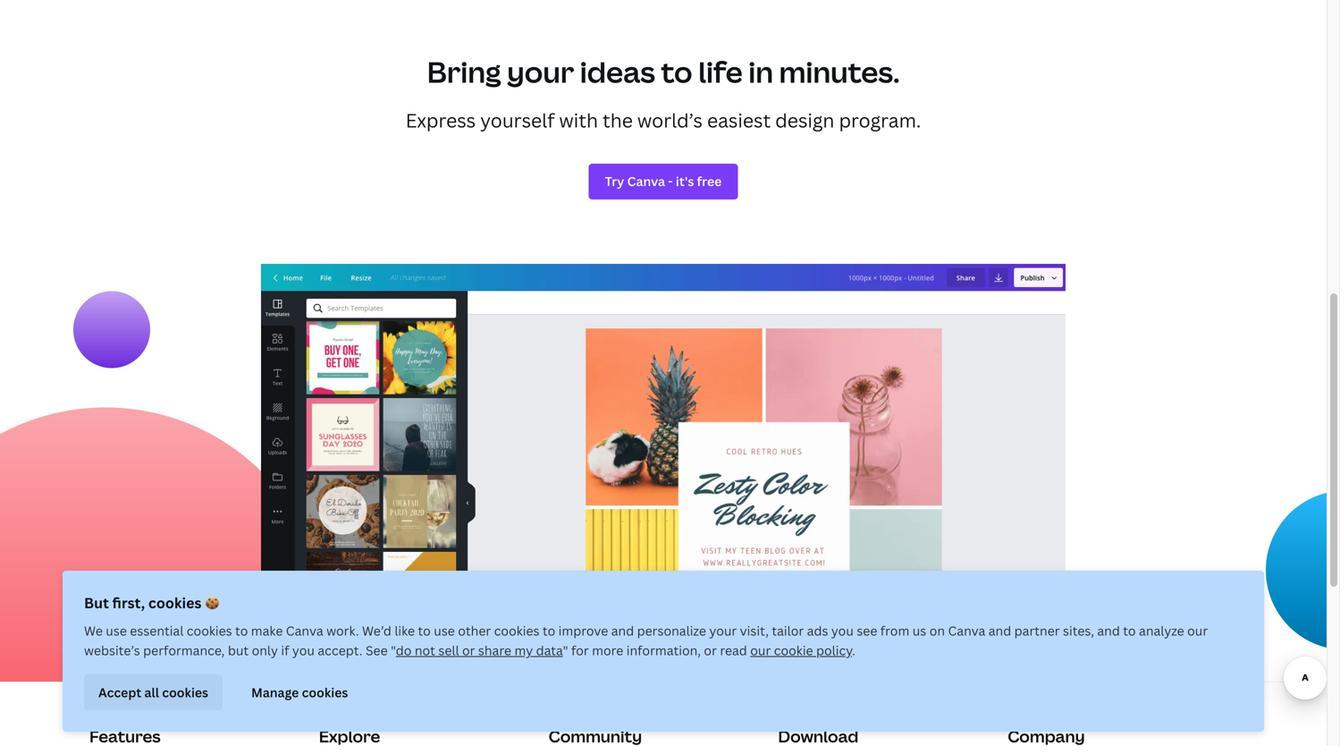 Task type: describe. For each thing, give the bounding box(es) containing it.
accept all cookies
[[98, 684, 208, 701]]

" inside we use essential cookies to make canva work. we'd like to use other cookies to improve and personalize your visit, tailor ads you see from us on canva and partner sites, and to analyze our website's performance, but only if you accept. see "
[[391, 642, 396, 659]]

2 canva from the left
[[949, 622, 986, 639]]

bring
[[427, 53, 501, 91]]

policy
[[817, 642, 853, 659]]

cookies up my
[[494, 622, 540, 639]]

do not sell or share my data " for more information, or read our cookie policy .
[[396, 642, 856, 659]]

data
[[536, 642, 563, 659]]

1 vertical spatial our
[[751, 642, 771, 659]]

on
[[930, 622, 946, 639]]

our cookie policy link
[[751, 642, 853, 659]]

cookies down 🍪 at the left bottom of page
[[187, 622, 232, 639]]

for
[[572, 642, 589, 659]]

us
[[913, 622, 927, 639]]

accept.
[[318, 642, 363, 659]]

cookies down accept.
[[302, 684, 348, 701]]

but
[[228, 642, 249, 659]]

0 vertical spatial your
[[507, 53, 575, 91]]

express yourself with the world's easiest design program.
[[406, 107, 922, 133]]

to left analyze
[[1124, 622, 1137, 639]]

1 use from the left
[[106, 622, 127, 639]]

sell
[[439, 642, 459, 659]]

ads
[[808, 622, 829, 639]]

if
[[281, 642, 289, 659]]

1 vertical spatial you
[[292, 642, 315, 659]]

.
[[853, 642, 856, 659]]

we
[[84, 622, 103, 639]]

accept all cookies button
[[84, 675, 223, 710]]

2 and from the left
[[989, 622, 1012, 639]]

website's
[[84, 642, 140, 659]]

to up data at the left bottom of the page
[[543, 622, 556, 639]]

make
[[251, 622, 283, 639]]

to up 'but'
[[235, 622, 248, 639]]

but
[[84, 593, 109, 612]]

2 use from the left
[[434, 622, 455, 639]]

minutes.
[[780, 53, 900, 91]]

easiest
[[708, 107, 771, 133]]

cookies right all
[[162, 684, 208, 701]]

see
[[857, 622, 878, 639]]

to right like
[[418, 622, 431, 639]]

to left life
[[661, 53, 693, 91]]

program.
[[840, 107, 922, 133]]

the
[[603, 107, 633, 133]]

express
[[406, 107, 476, 133]]

your inside we use essential cookies to make canva work. we'd like to use other cookies to improve and personalize your visit, tailor ads you see from us on canva and partner sites, and to analyze our website's performance, but only if you accept. see "
[[710, 622, 737, 639]]

cookie
[[774, 642, 814, 659]]

we'd
[[362, 622, 392, 639]]

visit,
[[740, 622, 769, 639]]

work.
[[327, 622, 359, 639]]

we use essential cookies to make canva work. we'd like to use other cookies to improve and personalize your visit, tailor ads you see from us on canva and partner sites, and to analyze our website's performance, but only if you accept. see "
[[84, 622, 1209, 659]]

life
[[699, 53, 743, 91]]

yourself
[[481, 107, 555, 133]]

1 or from the left
[[462, 642, 475, 659]]

🍪
[[205, 593, 219, 612]]



Task type: vqa. For each thing, say whether or not it's contained in the screenshot.
BRAND Button
no



Task type: locate. For each thing, give the bounding box(es) containing it.
2 horizontal spatial and
[[1098, 622, 1121, 639]]

or left "read"
[[704, 642, 717, 659]]

do not sell or share my data link
[[396, 642, 563, 659]]

ideas
[[580, 53, 656, 91]]

0 horizontal spatial our
[[751, 642, 771, 659]]

0 horizontal spatial your
[[507, 53, 575, 91]]

0 horizontal spatial "
[[391, 642, 396, 659]]

"
[[391, 642, 396, 659], [563, 642, 569, 659]]

1 horizontal spatial you
[[832, 622, 854, 639]]

you right if
[[292, 642, 315, 659]]

our inside we use essential cookies to make canva work. we'd like to use other cookies to improve and personalize your visit, tailor ads you see from us on canva and partner sites, and to analyze our website's performance, but only if you accept. see "
[[1188, 622, 1209, 639]]

design
[[776, 107, 835, 133]]

0 vertical spatial you
[[832, 622, 854, 639]]

your up yourself
[[507, 53, 575, 91]]

other
[[458, 622, 491, 639]]

0 horizontal spatial or
[[462, 642, 475, 659]]

sites,
[[1064, 622, 1095, 639]]

you
[[832, 622, 854, 639], [292, 642, 315, 659]]

use up website's
[[106, 622, 127, 639]]

canva
[[286, 622, 324, 639], [949, 622, 986, 639]]

1 horizontal spatial use
[[434, 622, 455, 639]]

0 horizontal spatial canva
[[286, 622, 324, 639]]

first,
[[112, 593, 145, 612]]

0 horizontal spatial you
[[292, 642, 315, 659]]

our
[[1188, 622, 1209, 639], [751, 642, 771, 659]]

1 horizontal spatial and
[[989, 622, 1012, 639]]

1 horizontal spatial your
[[710, 622, 737, 639]]

you up policy
[[832, 622, 854, 639]]

canva right on
[[949, 622, 986, 639]]

canva up if
[[286, 622, 324, 639]]

our right analyze
[[1188, 622, 1209, 639]]

from
[[881, 622, 910, 639]]

my
[[515, 642, 533, 659]]

all
[[144, 684, 159, 701]]

or
[[462, 642, 475, 659], [704, 642, 717, 659]]

only
[[252, 642, 278, 659]]

1 horizontal spatial "
[[563, 642, 569, 659]]

3 and from the left
[[1098, 622, 1121, 639]]

but first, cookies 🍪
[[84, 593, 219, 612]]

not
[[415, 642, 436, 659]]

cookies up essential
[[148, 593, 202, 612]]

cookies
[[148, 593, 202, 612], [187, 622, 232, 639], [494, 622, 540, 639], [162, 684, 208, 701], [302, 684, 348, 701]]

see
[[366, 642, 388, 659]]

read
[[720, 642, 748, 659]]

1 horizontal spatial canva
[[949, 622, 986, 639]]

1 horizontal spatial or
[[704, 642, 717, 659]]

share
[[479, 642, 512, 659]]

more
[[592, 642, 624, 659]]

our down visit,
[[751, 642, 771, 659]]

1 and from the left
[[612, 622, 634, 639]]

manage cookies
[[251, 684, 348, 701]]

to
[[661, 53, 693, 91], [235, 622, 248, 639], [418, 622, 431, 639], [543, 622, 556, 639], [1124, 622, 1137, 639]]

accept
[[98, 684, 142, 701]]

manage cookies button
[[237, 675, 363, 710]]

tailor
[[772, 622, 804, 639]]

and up 'do not sell or share my data " for more information, or read our cookie policy .'
[[612, 622, 634, 639]]

1 " from the left
[[391, 642, 396, 659]]

and left partner
[[989, 622, 1012, 639]]

world's
[[638, 107, 703, 133]]

2 " from the left
[[563, 642, 569, 659]]

improve
[[559, 622, 609, 639]]

manage
[[251, 684, 299, 701]]

use
[[106, 622, 127, 639], [434, 622, 455, 639]]

like
[[395, 622, 415, 639]]

your up "read"
[[710, 622, 737, 639]]

" right see
[[391, 642, 396, 659]]

partner
[[1015, 622, 1061, 639]]

bring your ideas to life in minutes.
[[427, 53, 900, 91]]

0 vertical spatial our
[[1188, 622, 1209, 639]]

with
[[559, 107, 598, 133]]

1 vertical spatial your
[[710, 622, 737, 639]]

and right sites,
[[1098, 622, 1121, 639]]

performance,
[[143, 642, 225, 659]]

1 horizontal spatial our
[[1188, 622, 1209, 639]]

information,
[[627, 642, 701, 659]]

personalize
[[638, 622, 707, 639]]

try canva - it's free image
[[261, 264, 1066, 682]]

essential
[[130, 622, 184, 639]]

" left "for"
[[563, 642, 569, 659]]

0 horizontal spatial use
[[106, 622, 127, 639]]

your
[[507, 53, 575, 91], [710, 622, 737, 639]]

in
[[749, 53, 774, 91]]

0 horizontal spatial and
[[612, 622, 634, 639]]

1 canva from the left
[[286, 622, 324, 639]]

or right sell
[[462, 642, 475, 659]]

use up sell
[[434, 622, 455, 639]]

do
[[396, 642, 412, 659]]

analyze
[[1140, 622, 1185, 639]]

2 or from the left
[[704, 642, 717, 659]]

and
[[612, 622, 634, 639], [989, 622, 1012, 639], [1098, 622, 1121, 639]]



